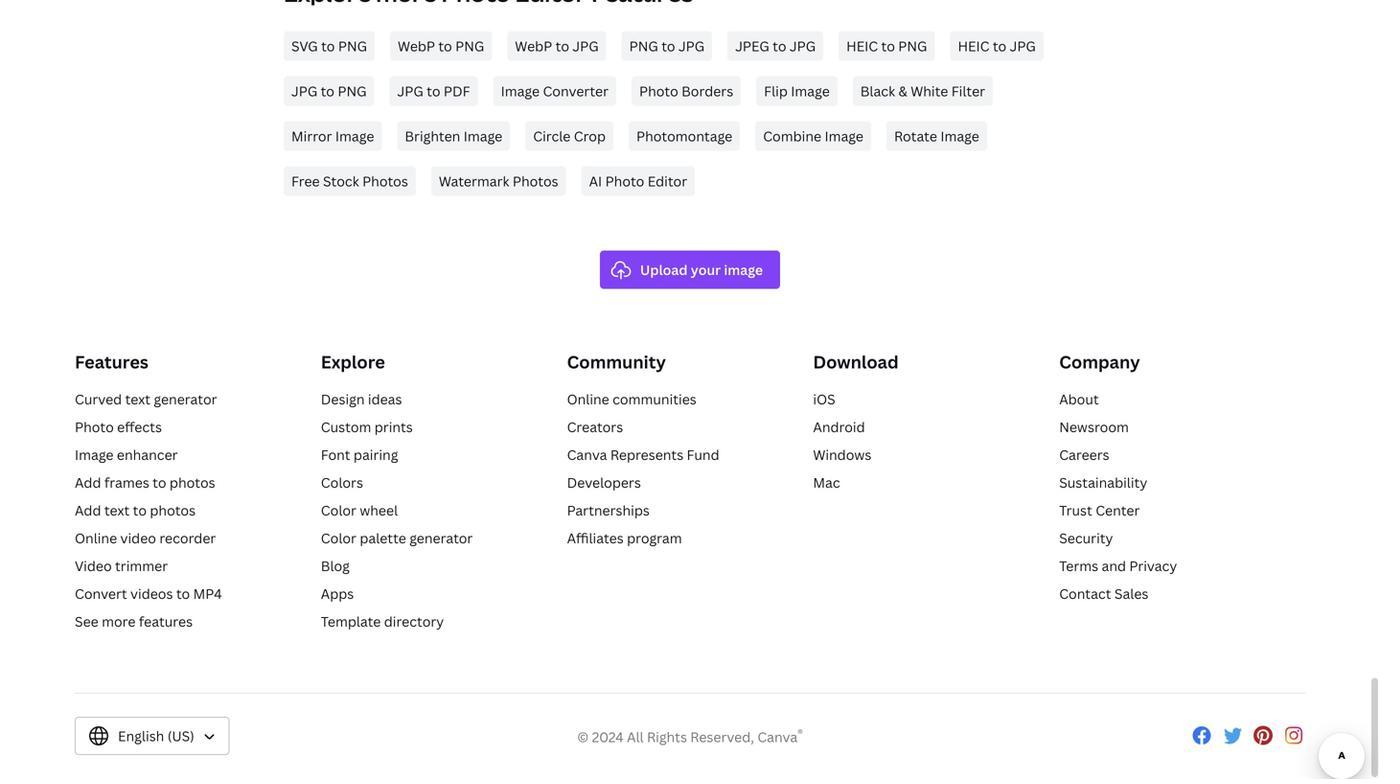Task type: locate. For each thing, give the bounding box(es) containing it.
photo down curved
[[75, 418, 114, 436]]

windows
[[813, 446, 872, 464]]

generator inside curved text generator photo effects image enhancer add frames to photos add text to photos online video recorder video trimmer convert videos to mp4 see more features
[[154, 390, 217, 408]]

1 horizontal spatial canva
[[758, 728, 798, 746]]

color palette generator link
[[321, 529, 473, 547]]

heic up black
[[847, 37, 878, 55]]

photos right the stock
[[362, 172, 408, 190]]

online video recorder link
[[75, 529, 216, 547]]

about newsroom careers sustainability trust center security terms and privacy contact sales
[[1060, 390, 1178, 603]]

photo inside "photo borders" link
[[640, 82, 679, 100]]

creators
[[567, 418, 623, 436]]

text down frames
[[104, 501, 130, 520]]

image right the mirror at the top left
[[335, 127, 374, 145]]

1 horizontal spatial webp
[[515, 37, 553, 55]]

photos
[[170, 474, 215, 492], [150, 501, 196, 520]]

jpg for webp to jpg
[[573, 37, 599, 55]]

1 vertical spatial photo
[[606, 172, 645, 190]]

webp to jpg link
[[507, 31, 607, 61]]

1 vertical spatial canva
[[758, 728, 798, 746]]

photo borders
[[640, 82, 734, 100]]

add left frames
[[75, 474, 101, 492]]

to up 'image converter' link
[[556, 37, 570, 55]]

terms and privacy link
[[1060, 557, 1178, 575]]

0 vertical spatial canva
[[567, 446, 607, 464]]

png
[[338, 37, 367, 55], [456, 37, 484, 55], [630, 37, 659, 55], [899, 37, 928, 55], [338, 82, 367, 100]]

color down colors link
[[321, 501, 357, 520]]

0 vertical spatial photos
[[170, 474, 215, 492]]

photomontage link
[[629, 121, 740, 151]]

image converter link
[[493, 76, 616, 106]]

photo effects link
[[75, 418, 162, 436]]

to up black & white filter link on the top of page
[[993, 37, 1007, 55]]

prints
[[375, 418, 413, 436]]

reserved,
[[691, 728, 755, 746]]

to up jpg to pdf "link"
[[439, 37, 452, 55]]

to for heic to png
[[882, 37, 895, 55]]

0 horizontal spatial generator
[[154, 390, 217, 408]]

heic to png link
[[839, 31, 935, 61]]

1 vertical spatial color
[[321, 529, 357, 547]]

to up black
[[882, 37, 895, 55]]

0 vertical spatial add
[[75, 474, 101, 492]]

0 vertical spatial color
[[321, 501, 357, 520]]

directory
[[384, 613, 444, 631]]

image right the combine
[[825, 127, 864, 145]]

english
[[118, 727, 164, 745]]

image right flip at the right of page
[[791, 82, 830, 100]]

1 photos from the left
[[362, 172, 408, 190]]

careers link
[[1060, 446, 1110, 464]]

company
[[1060, 350, 1141, 374]]

to for svg to png
[[321, 37, 335, 55]]

generator up effects
[[154, 390, 217, 408]]

photo borders link
[[632, 76, 741, 106]]

webp up jpg to pdf "link"
[[398, 37, 435, 55]]

android
[[813, 418, 865, 436]]

photo down the png to jpg
[[640, 82, 679, 100]]

color wheel link
[[321, 501, 398, 520]]

videos
[[130, 585, 173, 603]]

image up circle
[[501, 82, 540, 100]]

to for png to jpg
[[662, 37, 676, 55]]

png up mirror image
[[338, 82, 367, 100]]

photos down 'enhancer'
[[170, 474, 215, 492]]

security
[[1060, 529, 1114, 547]]

apps link
[[321, 585, 354, 603]]

image inside curved text generator photo effects image enhancer add frames to photos add text to photos online video recorder video trimmer convert videos to mp4 see more features
[[75, 446, 114, 464]]

color up blog link
[[321, 529, 357, 547]]

jpeg to jpg link
[[728, 31, 824, 61]]

design ideas custom prints font pairing colors color wheel color palette generator blog apps template directory
[[321, 390, 473, 631]]

combine
[[763, 127, 822, 145]]

custom prints link
[[321, 418, 413, 436]]

0 horizontal spatial webp
[[398, 37, 435, 55]]

add
[[75, 474, 101, 492], [75, 501, 101, 520]]

add text to photos link
[[75, 501, 196, 520]]

to down svg to png link
[[321, 82, 335, 100]]

webp up 'image converter' link
[[515, 37, 553, 55]]

1 vertical spatial photos
[[150, 501, 196, 520]]

text
[[125, 390, 151, 408], [104, 501, 130, 520]]

ideas
[[368, 390, 402, 408]]

0 vertical spatial generator
[[154, 390, 217, 408]]

colors link
[[321, 474, 363, 492]]

1 horizontal spatial heic
[[958, 37, 990, 55]]

1 vertical spatial generator
[[410, 529, 473, 547]]

image converter
[[501, 82, 609, 100]]

2 vertical spatial photo
[[75, 418, 114, 436]]

online
[[567, 390, 610, 408], [75, 529, 117, 547]]

ios android windows mac
[[813, 390, 872, 492]]

jpg
[[573, 37, 599, 55], [679, 37, 705, 55], [790, 37, 816, 55], [1010, 37, 1036, 55], [291, 82, 318, 100], [397, 82, 424, 100]]

webp to jpg
[[515, 37, 599, 55]]

windows link
[[813, 446, 872, 464]]

blog link
[[321, 557, 350, 575]]

image right rotate
[[941, 127, 980, 145]]

1 vertical spatial add
[[75, 501, 101, 520]]

2 photos from the left
[[513, 172, 559, 190]]

2 webp from the left
[[515, 37, 553, 55]]

2 color from the top
[[321, 529, 357, 547]]

&
[[899, 82, 908, 100]]

webp for webp to jpg
[[515, 37, 553, 55]]

add up video
[[75, 501, 101, 520]]

fund
[[687, 446, 720, 464]]

photos inside free stock photos link
[[362, 172, 408, 190]]

ai photo editor link
[[582, 166, 695, 196]]

®
[[798, 726, 803, 741]]

effects
[[117, 418, 162, 436]]

brighten
[[405, 127, 461, 145]]

online up creators link
[[567, 390, 610, 408]]

creators link
[[567, 418, 623, 436]]

canva right the reserved,
[[758, 728, 798, 746]]

text up effects
[[125, 390, 151, 408]]

1 horizontal spatial generator
[[410, 529, 473, 547]]

1 webp from the left
[[398, 37, 435, 55]]

see
[[75, 613, 98, 631]]

0 horizontal spatial canva
[[567, 446, 607, 464]]

canva down creators
[[567, 446, 607, 464]]

photo right ai at the left top of the page
[[606, 172, 645, 190]]

all
[[627, 728, 644, 746]]

0 vertical spatial online
[[567, 390, 610, 408]]

2024
[[592, 728, 624, 746]]

to up photo borders
[[662, 37, 676, 55]]

design ideas link
[[321, 390, 402, 408]]

canva represents fund link
[[567, 446, 720, 464]]

features
[[75, 350, 149, 374]]

to right svg
[[321, 37, 335, 55]]

security link
[[1060, 529, 1114, 547]]

canva inside © 2024 all rights reserved, canva ®
[[758, 728, 798, 746]]

png for heic to png
[[899, 37, 928, 55]]

heic up filter
[[958, 37, 990, 55]]

pdf
[[444, 82, 470, 100]]

flip
[[764, 82, 788, 100]]

to for jpg to pdf
[[427, 82, 441, 100]]

to for jpeg to jpg
[[773, 37, 787, 55]]

heic to png
[[847, 37, 928, 55]]

jpg for png to jpg
[[679, 37, 705, 55]]

to left mp4
[[176, 585, 190, 603]]

to right jpeg
[[773, 37, 787, 55]]

png up &
[[899, 37, 928, 55]]

photo inside ai photo editor link
[[606, 172, 645, 190]]

photos down circle
[[513, 172, 559, 190]]

to left pdf
[[427, 82, 441, 100]]

image inside 'link'
[[464, 127, 503, 145]]

black
[[861, 82, 896, 100]]

colors
[[321, 474, 363, 492]]

features
[[139, 613, 193, 631]]

privacy
[[1130, 557, 1178, 575]]

generator right palette
[[410, 529, 473, 547]]

to inside "link"
[[427, 82, 441, 100]]

mp4
[[193, 585, 222, 603]]

curved text generator photo effects image enhancer add frames to photos add text to photos online video recorder video trimmer convert videos to mp4 see more features
[[75, 390, 222, 631]]

heic for heic to jpg
[[958, 37, 990, 55]]

image inside "link"
[[941, 127, 980, 145]]

mirror image
[[291, 127, 374, 145]]

image up watermark
[[464, 127, 503, 145]]

editor
[[648, 172, 688, 190]]

explore
[[321, 350, 385, 374]]

image down photo effects link
[[75, 446, 114, 464]]

english (us)
[[118, 727, 194, 745]]

photos up recorder at the left bottom
[[150, 501, 196, 520]]

black & white filter
[[861, 82, 986, 100]]

add frames to photos link
[[75, 474, 215, 492]]

0 horizontal spatial heic
[[847, 37, 878, 55]]

png up pdf
[[456, 37, 484, 55]]

sustainability link
[[1060, 474, 1148, 492]]

1 heic from the left
[[847, 37, 878, 55]]

2 heic from the left
[[958, 37, 990, 55]]

© 2024 all rights reserved, canva ®
[[577, 726, 803, 746]]

image for flip image
[[791, 82, 830, 100]]

convert
[[75, 585, 127, 603]]

color
[[321, 501, 357, 520], [321, 529, 357, 547]]

1 horizontal spatial online
[[567, 390, 610, 408]]

1 horizontal spatial photos
[[513, 172, 559, 190]]

partnerships
[[567, 501, 650, 520]]

image for rotate image
[[941, 127, 980, 145]]

0 horizontal spatial online
[[75, 529, 117, 547]]

1 vertical spatial online
[[75, 529, 117, 547]]

ios link
[[813, 390, 836, 408]]

canva inside the online communities creators canva represents fund developers partnerships affiliates program
[[567, 446, 607, 464]]

to
[[321, 37, 335, 55], [439, 37, 452, 55], [556, 37, 570, 55], [662, 37, 676, 55], [773, 37, 787, 55], [882, 37, 895, 55], [993, 37, 1007, 55], [321, 82, 335, 100], [427, 82, 441, 100], [153, 474, 166, 492], [133, 501, 147, 520], [176, 585, 190, 603]]

online up video
[[75, 529, 117, 547]]

png right svg
[[338, 37, 367, 55]]

0 vertical spatial photo
[[640, 82, 679, 100]]

free
[[291, 172, 320, 190]]

convert videos to mp4 link
[[75, 585, 222, 603]]

video
[[120, 529, 156, 547]]

0 horizontal spatial photos
[[362, 172, 408, 190]]



Task type: describe. For each thing, give the bounding box(es) containing it.
circle
[[533, 127, 571, 145]]

trimmer
[[115, 557, 168, 575]]

rotate image link
[[887, 121, 987, 151]]

black & white filter link
[[853, 76, 993, 106]]

image for brighten image
[[464, 127, 503, 145]]

webp for webp to png
[[398, 37, 435, 55]]

mirror
[[291, 127, 332, 145]]

represents
[[611, 446, 684, 464]]

filter
[[952, 82, 986, 100]]

terms
[[1060, 557, 1099, 575]]

video
[[75, 557, 112, 575]]

watermark photos
[[439, 172, 559, 190]]

to up video
[[133, 501, 147, 520]]

video trimmer link
[[75, 557, 168, 575]]

to down 'enhancer'
[[153, 474, 166, 492]]

affiliates
[[567, 529, 624, 547]]

jpg for jpeg to jpg
[[790, 37, 816, 55]]

free stock photos link
[[284, 166, 416, 196]]

png for svg to png
[[338, 37, 367, 55]]

custom
[[321, 418, 371, 436]]

developers link
[[567, 474, 641, 492]]

jpeg to jpg
[[736, 37, 816, 55]]

online inside the online communities creators canva represents fund developers partnerships affiliates program
[[567, 390, 610, 408]]

sustainability
[[1060, 474, 1148, 492]]

photo inside curved text generator photo effects image enhancer add frames to photos add text to photos online video recorder video trimmer convert videos to mp4 see more features
[[75, 418, 114, 436]]

android link
[[813, 418, 865, 436]]

free stock photos
[[291, 172, 408, 190]]

jpg inside "link"
[[397, 82, 424, 100]]

curved text generator link
[[75, 390, 217, 408]]

(us)
[[168, 727, 194, 745]]

online communities link
[[567, 390, 697, 408]]

svg
[[291, 37, 318, 55]]

flip image link
[[757, 76, 838, 106]]

developers
[[567, 474, 641, 492]]

1 color from the top
[[321, 501, 357, 520]]

download
[[813, 350, 899, 374]]

to for heic to jpg
[[993, 37, 1007, 55]]

pairing
[[354, 446, 398, 464]]

watermark photos link
[[431, 166, 566, 196]]

template directory link
[[321, 613, 444, 631]]

center
[[1096, 501, 1140, 520]]

enhancer
[[117, 446, 178, 464]]

png to jpg link
[[622, 31, 713, 61]]

image for combine image
[[825, 127, 864, 145]]

to for webp to jpg
[[556, 37, 570, 55]]

curved
[[75, 390, 122, 408]]

community
[[567, 350, 666, 374]]

svg to png
[[291, 37, 367, 55]]

apps
[[321, 585, 354, 603]]

combine image link
[[756, 121, 871, 151]]

more
[[102, 613, 136, 631]]

photos inside watermark photos link
[[513, 172, 559, 190]]

png for jpg to png
[[338, 82, 367, 100]]

English (US) button
[[75, 717, 230, 755]]

photomontage
[[637, 127, 733, 145]]

affiliates program link
[[567, 529, 682, 547]]

0 vertical spatial text
[[125, 390, 151, 408]]

contact sales link
[[1060, 585, 1149, 603]]

converter
[[543, 82, 609, 100]]

white
[[911, 82, 949, 100]]

brighten image link
[[397, 121, 510, 151]]

2 add from the top
[[75, 501, 101, 520]]

online inside curved text generator photo effects image enhancer add frames to photos add text to photos online video recorder video trimmer convert videos to mp4 see more features
[[75, 529, 117, 547]]

jpg to pdf link
[[390, 76, 478, 106]]

palette
[[360, 529, 406, 547]]

ai photo editor
[[589, 172, 688, 190]]

heic to jpg
[[958, 37, 1036, 55]]

crop
[[574, 127, 606, 145]]

heic to jpg link
[[951, 31, 1044, 61]]

generator inside design ideas custom prints font pairing colors color wheel color palette generator blog apps template directory
[[410, 529, 473, 547]]

about link
[[1060, 390, 1099, 408]]

1 add from the top
[[75, 474, 101, 492]]

jpg to pdf
[[397, 82, 470, 100]]

template
[[321, 613, 381, 631]]

newsroom
[[1060, 418, 1129, 436]]

sales
[[1115, 585, 1149, 603]]

about
[[1060, 390, 1099, 408]]

rights
[[647, 728, 687, 746]]

jpg to png link
[[284, 76, 374, 106]]

careers
[[1060, 446, 1110, 464]]

to for jpg to png
[[321, 82, 335, 100]]

1 vertical spatial text
[[104, 501, 130, 520]]

font
[[321, 446, 350, 464]]

flip image
[[764, 82, 830, 100]]

png to jpg
[[630, 37, 705, 55]]

png up photo borders
[[630, 37, 659, 55]]

heic for heic to png
[[847, 37, 878, 55]]

frames
[[104, 474, 149, 492]]

image for mirror image
[[335, 127, 374, 145]]

and
[[1102, 557, 1127, 575]]

to for webp to png
[[439, 37, 452, 55]]

jpg for heic to jpg
[[1010, 37, 1036, 55]]

svg to png link
[[284, 31, 375, 61]]

see more features link
[[75, 613, 193, 631]]

png for webp to png
[[456, 37, 484, 55]]

trust center link
[[1060, 501, 1140, 520]]

brighten image
[[405, 127, 503, 145]]

rotate image
[[895, 127, 980, 145]]



Task type: vqa. For each thing, say whether or not it's contained in the screenshot.
Light blue button
no



